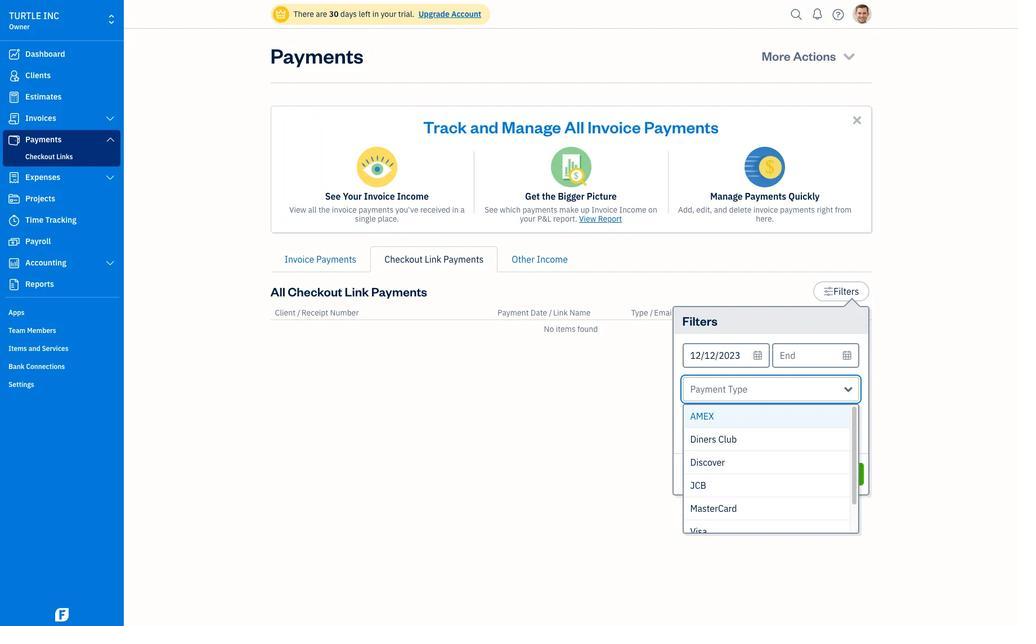 Task type: locate. For each thing, give the bounding box(es) containing it.
payments inside manage payments quickly add, edit, and delete invoice payments right from here.
[[745, 191, 787, 202]]

2 horizontal spatial income
[[619, 205, 647, 215]]

0 vertical spatial the
[[542, 191, 556, 202]]

checkout
[[25, 153, 55, 161], [385, 254, 423, 265], [288, 284, 342, 299]]

payment date / link name
[[498, 308, 591, 318]]

turtle
[[9, 10, 41, 21]]

diners club
[[690, 434, 737, 445]]

manage payments quickly add, edit, and delete invoice payments right from here.
[[678, 191, 852, 224]]

payments inside payments link
[[25, 135, 62, 145]]

income right other
[[537, 254, 568, 265]]

see left 'your'
[[325, 191, 341, 202]]

1 vertical spatial in
[[452, 205, 459, 215]]

in left a
[[452, 205, 459, 215]]

from
[[835, 205, 852, 215]]

more actions
[[762, 48, 836, 64]]

1 vertical spatial link
[[345, 284, 369, 299]]

1 vertical spatial see
[[485, 205, 498, 215]]

income
[[397, 191, 429, 202], [619, 205, 647, 215], [537, 254, 568, 265]]

tracking
[[45, 215, 77, 225]]

see left which
[[485, 205, 498, 215]]

payroll
[[25, 236, 51, 247]]

1 vertical spatial income
[[619, 205, 647, 215]]

clear
[[714, 468, 739, 481]]

1 vertical spatial manage
[[710, 191, 743, 202]]

other income
[[512, 254, 568, 265]]

invoice right delete
[[754, 205, 778, 215]]

0 vertical spatial link
[[425, 254, 441, 265]]

2 chevron large down image from the top
[[105, 135, 115, 144]]

/
[[297, 308, 300, 318], [549, 308, 552, 318], [650, 308, 653, 318], [840, 308, 843, 318]]

the right all
[[319, 205, 330, 215]]

0 vertical spatial see
[[325, 191, 341, 202]]

payroll link
[[3, 232, 120, 252]]

and for services
[[29, 344, 40, 353]]

invoice inside see your invoice income view all the invoice payments you've received in a single place.
[[332, 205, 357, 215]]

payment up amex
[[690, 384, 726, 395]]

0 vertical spatial income
[[397, 191, 429, 202]]

link
[[425, 254, 441, 265], [345, 284, 369, 299], [553, 308, 568, 318]]

1 horizontal spatial your
[[520, 214, 536, 224]]

3 / from the left
[[650, 308, 653, 318]]

link inside checkout link payments link
[[425, 254, 441, 265]]

0 horizontal spatial all
[[270, 284, 285, 299]]

1 horizontal spatial link
[[425, 254, 441, 265]]

in right left
[[372, 9, 379, 19]]

filters button
[[813, 281, 869, 302]]

invoice payments
[[285, 254, 356, 265]]

0 vertical spatial and
[[470, 116, 499, 137]]

2 horizontal spatial and
[[714, 205, 727, 215]]

2 invoice from the left
[[754, 205, 778, 215]]

in
[[372, 9, 379, 19], [452, 205, 459, 215]]

team members link
[[3, 322, 120, 339]]

0 horizontal spatial the
[[319, 205, 330, 215]]

other
[[512, 254, 535, 265]]

link up items
[[553, 308, 568, 318]]

2 vertical spatial and
[[29, 344, 40, 353]]

1 vertical spatial checkout
[[385, 254, 423, 265]]

all up get the bigger picture
[[564, 116, 584, 137]]

0 horizontal spatial view
[[289, 205, 306, 215]]

manage inside manage payments quickly add, edit, and delete invoice payments right from here.
[[710, 191, 743, 202]]

link down the received
[[425, 254, 441, 265]]

chevron large down image inside the accounting link
[[105, 259, 115, 268]]

0 horizontal spatial your
[[381, 9, 396, 19]]

income left on
[[619, 205, 647, 215]]

chevron large down image down checkout links link
[[105, 173, 115, 182]]

picture
[[587, 191, 617, 202]]

invoices
[[25, 113, 56, 123]]

your left p&l
[[520, 214, 536, 224]]

income inside see your invoice income view all the invoice payments you've received in a single place.
[[397, 191, 429, 202]]

type / email
[[631, 308, 674, 318]]

/ right client
[[297, 308, 300, 318]]

0 horizontal spatial payments
[[359, 205, 394, 215]]

1 vertical spatial your
[[520, 214, 536, 224]]

1 / from the left
[[297, 308, 300, 318]]

0 horizontal spatial invoice
[[332, 205, 357, 215]]

2 vertical spatial link
[[553, 308, 568, 318]]

/ for type
[[650, 308, 653, 318]]

payments inside manage payments quickly add, edit, and delete invoice payments right from here.
[[780, 205, 815, 215]]

payment image
[[7, 135, 21, 146]]

type down start date in mm/dd/yyyy format text box
[[728, 384, 748, 395]]

1 horizontal spatial see
[[485, 205, 498, 215]]

0 horizontal spatial link
[[345, 284, 369, 299]]

1 horizontal spatial invoice
[[754, 205, 778, 215]]

1 payments from the left
[[359, 205, 394, 215]]

0 vertical spatial in
[[372, 9, 379, 19]]

2 vertical spatial checkout
[[288, 284, 342, 299]]

settings
[[8, 381, 34, 389]]

payments inside see your invoice income view all the invoice payments you've received in a single place.
[[359, 205, 394, 215]]

/ right date
[[549, 308, 552, 318]]

1 vertical spatial type
[[728, 384, 748, 395]]

reports
[[25, 279, 54, 289]]

payment type
[[690, 384, 748, 395]]

0 vertical spatial checkout
[[25, 153, 55, 161]]

invoice inside manage payments quickly add, edit, and delete invoice payments right from here.
[[754, 205, 778, 215]]

receipt
[[302, 308, 328, 318]]

checkout up expenses on the left of page
[[25, 153, 55, 161]]

type left "email"
[[631, 308, 648, 318]]

view left all
[[289, 205, 306, 215]]

filters inside dropdown button
[[834, 286, 859, 297]]

0 vertical spatial all
[[564, 116, 584, 137]]

4 chevron large down image from the top
[[105, 259, 115, 268]]

discover option
[[684, 451, 850, 475]]

1 horizontal spatial income
[[537, 254, 568, 265]]

0 horizontal spatial checkout
[[25, 153, 55, 161]]

there are 30 days left in your trial. upgrade account
[[294, 9, 481, 19]]

payments
[[359, 205, 394, 215], [523, 205, 558, 215], [780, 205, 815, 215]]

checkout for checkout link payments
[[385, 254, 423, 265]]

view
[[289, 205, 306, 215], [579, 214, 596, 224]]

1 vertical spatial the
[[319, 205, 330, 215]]

see which payments make up invoice income on your p&l report.
[[485, 205, 657, 224]]

chevron large down image down estimates link
[[105, 114, 115, 123]]

other income link
[[498, 247, 582, 272]]

1 horizontal spatial the
[[542, 191, 556, 202]]

payment date button
[[498, 308, 547, 318]]

income up you've
[[397, 191, 429, 202]]

0 horizontal spatial see
[[325, 191, 341, 202]]

/ left "email"
[[650, 308, 653, 318]]

and right track
[[470, 116, 499, 137]]

0 horizontal spatial type
[[631, 308, 648, 318]]

bank connections link
[[3, 358, 120, 375]]

single
[[355, 214, 376, 224]]

1 horizontal spatial type
[[728, 384, 748, 395]]

diners club option
[[684, 428, 850, 451]]

1 vertical spatial and
[[714, 205, 727, 215]]

1 vertical spatial all
[[270, 284, 285, 299]]

all up client
[[270, 284, 285, 299]]

payments down the get
[[523, 205, 558, 215]]

3 chevron large down image from the top
[[105, 173, 115, 182]]

invoice inside "see which payments make up invoice income on your p&l report."
[[592, 205, 618, 215]]

crown image
[[275, 8, 287, 20]]

payment
[[498, 308, 529, 318], [690, 384, 726, 395]]

1 chevron large down image from the top
[[105, 114, 115, 123]]

payment left date
[[498, 308, 529, 318]]

search image
[[788, 6, 806, 23]]

2 horizontal spatial payments
[[780, 205, 815, 215]]

filters
[[834, 286, 859, 297], [683, 313, 718, 329]]

4 / from the left
[[840, 308, 843, 318]]

filters right "email"
[[683, 313, 718, 329]]

projects
[[25, 194, 55, 204]]

0 horizontal spatial and
[[29, 344, 40, 353]]

1 horizontal spatial and
[[470, 116, 499, 137]]

2 payments from the left
[[523, 205, 558, 215]]

0 vertical spatial manage
[[502, 116, 561, 137]]

apps
[[8, 308, 24, 317]]

and inside the items and services link
[[29, 344, 40, 353]]

0 vertical spatial payment
[[498, 308, 529, 318]]

3 payments from the left
[[780, 205, 815, 215]]

amex option
[[684, 405, 850, 428]]

connections
[[26, 362, 65, 371]]

and right edit,
[[714, 205, 727, 215]]

estimate image
[[7, 92, 21, 103]]

1 horizontal spatial all
[[564, 116, 584, 137]]

get the bigger picture
[[525, 191, 617, 202]]

chevron large down image inside invoices link
[[105, 114, 115, 123]]

expenses link
[[3, 168, 120, 188]]

client image
[[7, 70, 21, 82]]

checkout inside main element
[[25, 153, 55, 161]]

freshbooks image
[[53, 608, 71, 622]]

payments down 'your'
[[359, 205, 394, 215]]

0 horizontal spatial payment
[[498, 308, 529, 318]]

your left trial.
[[381, 9, 396, 19]]

list box
[[684, 405, 858, 544]]

1 horizontal spatial in
[[452, 205, 459, 215]]

p&l
[[538, 214, 551, 224]]

Start date in MM/DD/YYYY format text field
[[683, 343, 770, 368]]

chevron large down image for accounting
[[105, 259, 115, 268]]

payment inside field
[[690, 384, 726, 395]]

list box containing amex
[[684, 405, 858, 544]]

status
[[844, 308, 867, 318]]

estimates
[[25, 92, 62, 102]]

1 horizontal spatial filters
[[834, 286, 859, 297]]

chevron large down image up checkout links link
[[105, 135, 115, 144]]

team members
[[8, 326, 56, 335]]

all checkout link payments
[[270, 284, 427, 299]]

view right "make"
[[579, 214, 596, 224]]

payment for payment type
[[690, 384, 726, 395]]

link up the number
[[345, 284, 369, 299]]

2 / from the left
[[549, 308, 552, 318]]

1 horizontal spatial checkout
[[288, 284, 342, 299]]

1 horizontal spatial manage
[[710, 191, 743, 202]]

invoice image
[[7, 113, 21, 124]]

and right items at the bottom left of page
[[29, 344, 40, 353]]

dashboard link
[[3, 44, 120, 65]]

items and services
[[8, 344, 69, 353]]

club
[[719, 434, 737, 445]]

report.
[[553, 214, 577, 224]]

checkout up receipt
[[288, 284, 342, 299]]

1 invoice from the left
[[332, 205, 357, 215]]

type
[[631, 308, 648, 318], [728, 384, 748, 395]]

the
[[542, 191, 556, 202], [319, 205, 330, 215]]

invoice for your
[[332, 205, 357, 215]]

add,
[[678, 205, 695, 215]]

a
[[461, 205, 465, 215]]

filters up amount / status
[[834, 286, 859, 297]]

place.
[[378, 214, 399, 224]]

chevrondown image
[[841, 48, 857, 64]]

items
[[556, 324, 576, 334]]

1 horizontal spatial payment
[[690, 384, 726, 395]]

chevron large down image up reports link
[[105, 259, 115, 268]]

checkout down place.
[[385, 254, 423, 265]]

1 horizontal spatial payments
[[523, 205, 558, 215]]

chevron large down image inside expenses link
[[105, 173, 115, 182]]

invoice down 'your'
[[332, 205, 357, 215]]

all
[[564, 116, 584, 137], [270, 284, 285, 299]]

/ left status
[[840, 308, 843, 318]]

see inside see your invoice income view all the invoice payments you've received in a single place.
[[325, 191, 341, 202]]

the right the get
[[542, 191, 556, 202]]

2 horizontal spatial checkout
[[385, 254, 423, 265]]

client
[[275, 308, 296, 318]]

payments down quickly
[[780, 205, 815, 215]]

see inside "see which payments make up invoice income on your p&l report."
[[485, 205, 498, 215]]

0 vertical spatial filters
[[834, 286, 859, 297]]

right
[[817, 205, 833, 215]]

type inside field
[[728, 384, 748, 395]]

1 vertical spatial payment
[[690, 384, 726, 395]]

chevron large down image
[[105, 114, 115, 123], [105, 135, 115, 144], [105, 173, 115, 182], [105, 259, 115, 268]]

0 horizontal spatial income
[[397, 191, 429, 202]]

chevron large down image for expenses
[[105, 173, 115, 182]]

income inside "see which payments make up invoice income on your p&l report."
[[619, 205, 647, 215]]

expense image
[[7, 172, 21, 184]]

jcb
[[690, 480, 706, 491]]

more
[[762, 48, 791, 64]]

track and manage all invoice payments
[[423, 116, 719, 137]]

clear button
[[683, 463, 771, 486]]

0 horizontal spatial filters
[[683, 313, 718, 329]]

actions
[[793, 48, 836, 64]]



Task type: vqa. For each thing, say whether or not it's contained in the screenshot.
This Year
no



Task type: describe. For each thing, give the bounding box(es) containing it.
more actions button
[[752, 42, 867, 69]]

see for your
[[325, 191, 341, 202]]

/ for client
[[297, 308, 300, 318]]

your
[[343, 191, 362, 202]]

items
[[8, 344, 27, 353]]

amount button
[[810, 308, 838, 318]]

End date in MM/DD/YYYY format text field
[[772, 343, 859, 368]]

time
[[25, 215, 43, 225]]

go to help image
[[829, 6, 847, 23]]

left
[[359, 9, 371, 19]]

0 vertical spatial your
[[381, 9, 396, 19]]

reports link
[[3, 275, 120, 295]]

see your invoice income image
[[357, 147, 397, 187]]

projects link
[[3, 189, 120, 209]]

checkout links link
[[5, 150, 118, 164]]

report image
[[7, 279, 21, 290]]

0 vertical spatial type
[[631, 308, 648, 318]]

2 vertical spatial income
[[537, 254, 568, 265]]

upgrade account link
[[416, 9, 481, 19]]

apply button
[[775, 463, 864, 486]]

view inside see your invoice income view all the invoice payments you've received in a single place.
[[289, 205, 306, 215]]

1 horizontal spatial view
[[579, 214, 596, 224]]

settings image
[[823, 285, 834, 298]]

diners
[[690, 434, 716, 445]]

mastercard option
[[684, 498, 850, 521]]

inc
[[43, 10, 59, 21]]

team
[[8, 326, 25, 335]]

which
[[500, 205, 521, 215]]

client / receipt number
[[275, 308, 359, 318]]

clients
[[25, 70, 51, 80]]

invoices link
[[3, 109, 120, 129]]

dashboard
[[25, 49, 65, 59]]

mastercard
[[690, 503, 737, 514]]

payment for payment date / link name
[[498, 308, 529, 318]]

estimates link
[[3, 87, 120, 108]]

bigger
[[558, 191, 585, 202]]

and inside manage payments quickly add, edit, and delete invoice payments right from here.
[[714, 205, 727, 215]]

checkout link payments link
[[371, 247, 498, 272]]

edit,
[[696, 205, 712, 215]]

bank connections
[[8, 362, 65, 371]]

get
[[525, 191, 540, 202]]

accounting
[[25, 258, 66, 268]]

the inside see your invoice income view all the invoice payments you've received in a single place.
[[319, 205, 330, 215]]

30
[[329, 9, 339, 19]]

all
[[308, 205, 317, 215]]

chevron large down image for payments
[[105, 135, 115, 144]]

clients link
[[3, 66, 120, 86]]

manage payments quickly image
[[745, 147, 785, 187]]

links
[[56, 153, 73, 161]]

2 horizontal spatial link
[[553, 308, 568, 318]]

payments for add,
[[780, 205, 815, 215]]

accounting link
[[3, 253, 120, 274]]

/ for amount
[[840, 308, 843, 318]]

items and services link
[[3, 340, 120, 357]]

make
[[559, 205, 579, 215]]

see for which
[[485, 205, 498, 215]]

payments for income
[[359, 205, 394, 215]]

main element
[[0, 0, 152, 626]]

owner
[[9, 23, 30, 31]]

up
[[581, 205, 590, 215]]

trial.
[[398, 9, 415, 19]]

payments inside checkout link payments link
[[444, 254, 484, 265]]

your inside "see which payments make up invoice income on your p&l report."
[[520, 214, 536, 224]]

visa
[[690, 526, 707, 538]]

1 vertical spatial filters
[[683, 313, 718, 329]]

checkout link payments
[[385, 254, 484, 265]]

notifications image
[[809, 3, 827, 25]]

you've
[[395, 205, 418, 215]]

account
[[451, 9, 481, 19]]

invoice inside see your invoice income view all the invoice payments you've received in a single place.
[[364, 191, 395, 202]]

checkout links
[[25, 153, 73, 161]]

services
[[42, 344, 69, 353]]

payments link
[[3, 130, 120, 150]]

checkout for checkout links
[[25, 153, 55, 161]]

Payment Type field
[[683, 377, 859, 402]]

dashboard image
[[7, 49, 21, 60]]

money image
[[7, 236, 21, 248]]

invoice for payments
[[754, 205, 778, 215]]

timer image
[[7, 215, 21, 226]]

jcb option
[[684, 475, 850, 498]]

days
[[340, 9, 357, 19]]

and for manage
[[470, 116, 499, 137]]

are
[[316, 9, 327, 19]]

0 horizontal spatial manage
[[502, 116, 561, 137]]

here.
[[756, 214, 774, 224]]

discover
[[690, 457, 725, 468]]

there
[[294, 9, 314, 19]]

date
[[531, 308, 547, 318]]

payments inside invoice payments link
[[316, 254, 356, 265]]

payments inside "see which payments make up invoice income on your p&l report."
[[523, 205, 558, 215]]

project image
[[7, 194, 21, 205]]

0 horizontal spatial in
[[372, 9, 379, 19]]

chart image
[[7, 258, 21, 269]]

bank
[[8, 362, 24, 371]]

turtle inc owner
[[9, 10, 59, 31]]

expenses
[[25, 172, 60, 182]]

amex
[[690, 411, 714, 422]]

amount / status
[[810, 308, 867, 318]]

quickly
[[789, 191, 820, 202]]

chevron large down image for invoices
[[105, 114, 115, 123]]

report
[[598, 214, 622, 224]]

email
[[654, 308, 674, 318]]

number
[[330, 308, 359, 318]]

delete
[[729, 205, 752, 215]]

close image
[[851, 114, 864, 127]]

no items found
[[544, 324, 598, 334]]

no
[[544, 324, 554, 334]]

found
[[578, 324, 598, 334]]

apps link
[[3, 304, 120, 321]]

visa option
[[684, 521, 850, 544]]

get the bigger picture image
[[551, 147, 591, 187]]

invoice payments link
[[270, 247, 371, 272]]

in inside see your invoice income view all the invoice payments you've received in a single place.
[[452, 205, 459, 215]]

view report
[[579, 214, 622, 224]]

name
[[570, 308, 591, 318]]

time tracking
[[25, 215, 77, 225]]



